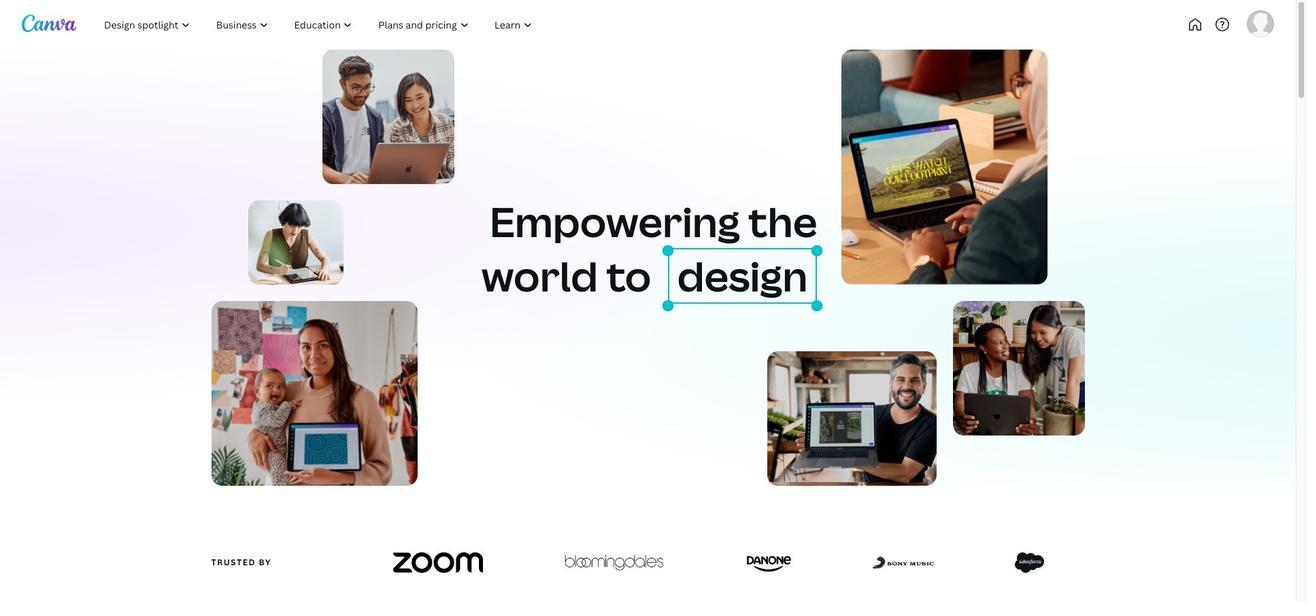 Task type: locate. For each thing, give the bounding box(es) containing it.
top level navigation element
[[93, 11, 590, 38]]



Task type: vqa. For each thing, say whether or not it's contained in the screenshot.
Top level navigation Element on the left top
yes



